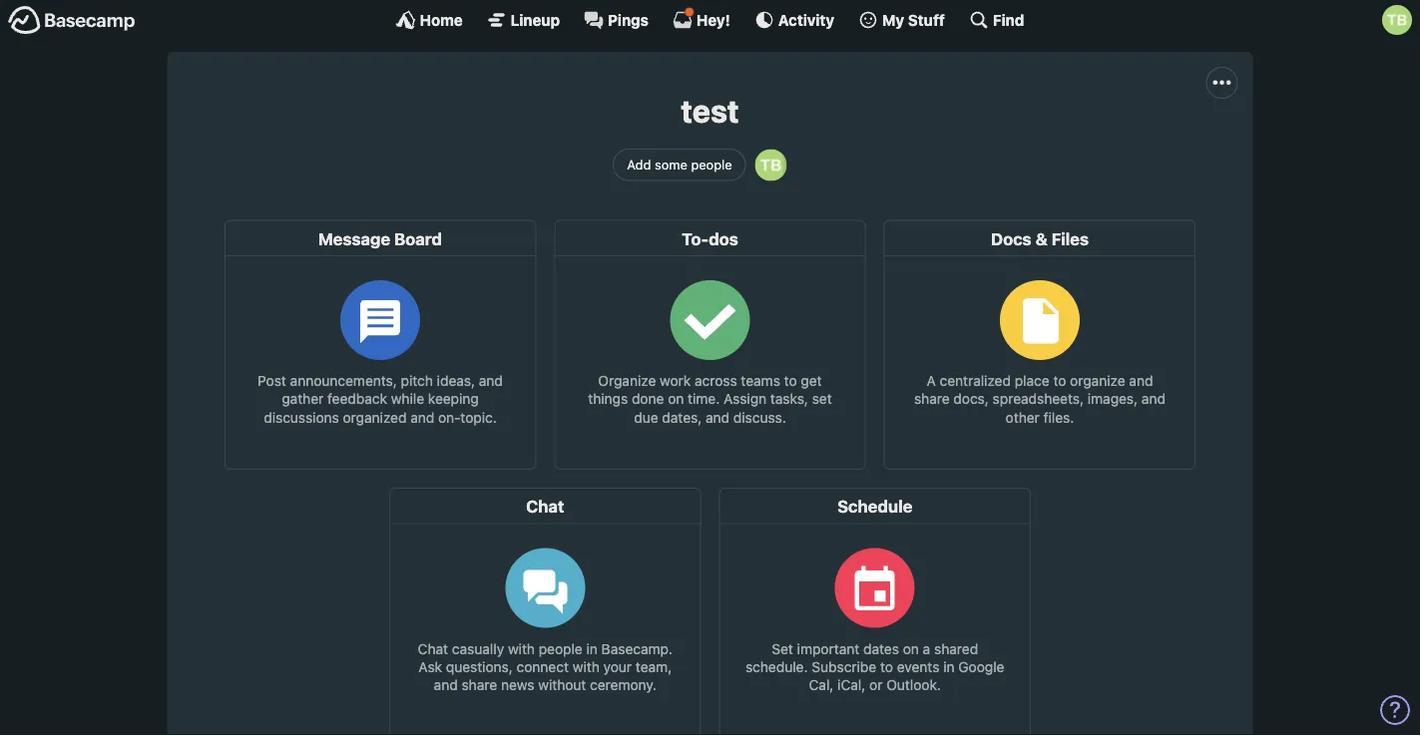 Task type: locate. For each thing, give the bounding box(es) containing it.
main element
[[0, 0, 1420, 39]]

switch accounts image
[[8, 5, 136, 36]]

home
[[420, 11, 463, 28]]

stuff
[[908, 11, 945, 28]]

lineup link
[[487, 10, 560, 30]]

find
[[993, 11, 1025, 28]]

add some people link
[[613, 149, 746, 181]]

hey!
[[697, 11, 731, 28]]

activity
[[778, 11, 835, 28]]

my
[[883, 11, 905, 28]]

add
[[627, 157, 651, 172]]

lineup
[[511, 11, 560, 28]]



Task type: vqa. For each thing, say whether or not it's contained in the screenshot.
Tim Burton image to the top
yes



Task type: describe. For each thing, give the bounding box(es) containing it.
tim burton image
[[1383, 5, 1412, 35]]

my stuff button
[[859, 10, 945, 30]]

people
[[691, 157, 732, 172]]

some
[[655, 157, 688, 172]]

pings button
[[584, 10, 649, 30]]

tim burton image
[[755, 149, 787, 181]]

activity link
[[754, 10, 835, 30]]

find button
[[969, 10, 1025, 30]]

home link
[[396, 10, 463, 30]]

pings
[[608, 11, 649, 28]]

hey! button
[[673, 7, 731, 30]]

add some people
[[627, 157, 732, 172]]

my stuff
[[883, 11, 945, 28]]

test
[[681, 92, 739, 130]]



